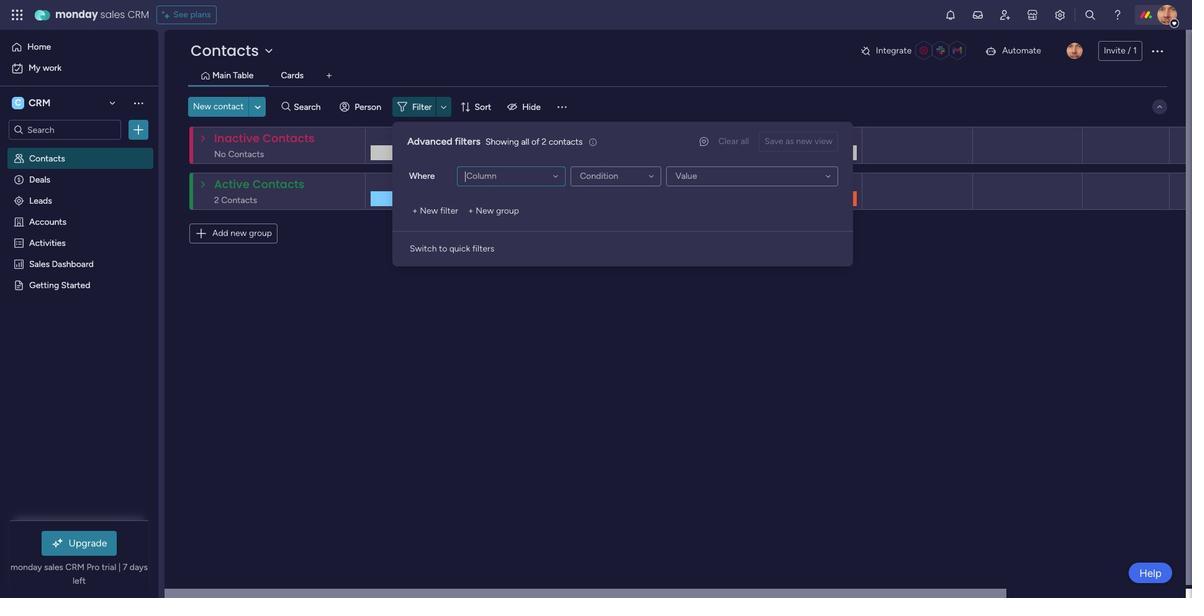 Task type: describe. For each thing, give the bounding box(es) containing it.
options image
[[132, 124, 145, 136]]

monday sales crm pro trial |
[[11, 562, 123, 573]]

integrate button
[[855, 38, 975, 64]]

james peterson image
[[1158, 5, 1178, 25]]

sales for monday sales crm
[[100, 7, 125, 22]]

to
[[439, 244, 447, 254]]

+ for + new filter
[[412, 206, 418, 216]]

|
[[118, 562, 121, 573]]

help image
[[1112, 9, 1124, 21]]

person
[[355, 102, 381, 112]]

invite
[[1104, 45, 1126, 56]]

1 priority field from the top
[[802, 129, 836, 142]]

1
[[1134, 45, 1137, 56]]

search everything image
[[1085, 9, 1097, 21]]

workspace selection element
[[12, 96, 52, 111]]

2
[[542, 136, 547, 147]]

1 priority from the top
[[805, 130, 833, 140]]

help button
[[1129, 563, 1173, 583]]

see plans
[[173, 9, 211, 20]]

v2 search image
[[282, 100, 291, 114]]

value
[[676, 171, 697, 181]]

main table button
[[209, 69, 257, 83]]

automate button
[[980, 41, 1047, 61]]

crm for monday sales crm
[[128, 7, 149, 22]]

contacts button
[[188, 40, 279, 61]]

invite members image
[[1000, 9, 1012, 21]]

cards button
[[278, 69, 307, 83]]

accounts
[[29, 216, 67, 227]]

see
[[173, 9, 188, 20]]

crm for monday sales crm pro trial |
[[65, 562, 84, 573]]

sales
[[29, 258, 50, 269]]

getting
[[29, 280, 59, 290]]

+ for + new group
[[468, 206, 474, 216]]

advanced
[[408, 135, 453, 147]]

save
[[765, 136, 784, 147]]

+ new filter button
[[408, 201, 463, 221]]

list box containing contacts
[[0, 145, 158, 463]]

cards
[[281, 70, 304, 81]]

quick
[[450, 244, 470, 254]]

7
[[123, 562, 128, 573]]

left
[[73, 576, 86, 586]]

my work
[[29, 63, 62, 73]]

sales for monday sales crm pro trial |
[[44, 562, 63, 573]]

emails settings image
[[1054, 9, 1067, 21]]

started
[[61, 280, 90, 290]]

/
[[1128, 45, 1132, 56]]

2 priority field from the top
[[802, 175, 836, 188]]

angle down image
[[255, 102, 261, 112]]

group for + new group
[[496, 206, 519, 216]]

new for + new filter
[[420, 206, 438, 216]]

select product image
[[11, 9, 24, 21]]

column
[[467, 171, 497, 181]]

main
[[212, 70, 231, 81]]

person button
[[335, 97, 389, 117]]

sort
[[475, 102, 492, 112]]

inactive contacts
[[214, 130, 315, 146]]

work
[[43, 63, 62, 73]]

days
[[130, 562, 148, 573]]

notifications image
[[945, 9, 957, 21]]

Search field
[[291, 98, 328, 116]]

workspace image
[[12, 96, 24, 110]]

invite / 1
[[1104, 45, 1137, 56]]

+ new filter
[[412, 206, 458, 216]]

my
[[29, 63, 41, 73]]

plans
[[190, 9, 211, 20]]

invite / 1 button
[[1099, 41, 1143, 61]]

+ new group
[[468, 206, 519, 216]]

main table
[[212, 70, 254, 81]]

monday for monday sales crm
[[55, 7, 98, 22]]

see plans button
[[157, 6, 217, 24]]

contacts up main
[[191, 40, 259, 61]]

leads
[[29, 195, 52, 206]]

automate
[[1003, 45, 1042, 56]]

help
[[1140, 567, 1162, 579]]

new inside add new group button
[[231, 228, 247, 239]]

save as new view
[[765, 136, 833, 147]]

activities
[[29, 237, 66, 248]]

advanced filters showing all of 2 contacts
[[408, 135, 583, 147]]

dashboard
[[52, 258, 94, 269]]

0 horizontal spatial new
[[193, 101, 211, 112]]

monday for monday sales crm pro trial |
[[11, 562, 42, 573]]

my work option
[[7, 58, 151, 78]]



Task type: locate. For each thing, give the bounding box(es) containing it.
switch to quick filters button
[[405, 239, 500, 259]]

filters left showing
[[455, 135, 481, 147]]

1 horizontal spatial sales
[[100, 7, 125, 22]]

new right as
[[797, 136, 813, 147]]

crm up left
[[65, 562, 84, 573]]

2 type from the top
[[404, 176, 423, 186]]

1 horizontal spatial group
[[496, 206, 519, 216]]

2 vertical spatial crm
[[65, 562, 84, 573]]

priority down the view
[[805, 176, 833, 186]]

0 vertical spatial type field
[[401, 129, 426, 142]]

sort button
[[455, 97, 499, 117]]

1 horizontal spatial all
[[741, 136, 749, 147]]

monday
[[55, 7, 98, 22], [11, 562, 42, 573]]

+ left 'filter'
[[412, 206, 418, 216]]

view
[[815, 136, 833, 147]]

1 vertical spatial priority
[[805, 176, 833, 186]]

active contacts
[[214, 176, 305, 192]]

condition
[[580, 171, 619, 181]]

type up + new filter
[[404, 176, 423, 186]]

Inactive Contacts field
[[211, 130, 318, 147]]

add new group button
[[189, 224, 278, 244]]

new for + new group
[[476, 206, 494, 216]]

upgrade
[[69, 537, 107, 549]]

1 vertical spatial sales
[[44, 562, 63, 573]]

list box
[[0, 145, 158, 463]]

1 vertical spatial group
[[249, 228, 272, 239]]

1 type field from the top
[[401, 129, 426, 142]]

1 vertical spatial monday
[[11, 562, 42, 573]]

all inside button
[[741, 136, 749, 147]]

1 horizontal spatial crm
[[65, 562, 84, 573]]

Priority field
[[802, 129, 836, 142], [802, 175, 836, 188]]

7 days left
[[73, 562, 148, 586]]

hide
[[523, 102, 541, 112]]

all right clear
[[741, 136, 749, 147]]

tab list
[[188, 66, 1168, 86]]

0 vertical spatial group
[[496, 206, 519, 216]]

where
[[409, 171, 435, 181]]

group down column
[[496, 206, 519, 216]]

active
[[214, 176, 250, 192]]

0 vertical spatial monday
[[55, 7, 98, 22]]

filter button
[[393, 97, 451, 117]]

0 horizontal spatial group
[[249, 228, 272, 239]]

Type field
[[401, 129, 426, 142], [401, 175, 426, 188]]

group
[[496, 206, 519, 216], [249, 228, 272, 239]]

+ right 'filter'
[[468, 206, 474, 216]]

contacts right active
[[253, 176, 305, 192]]

1 vertical spatial type
[[404, 176, 423, 186]]

menu image
[[556, 101, 568, 113]]

2 priority from the top
[[805, 176, 833, 186]]

0 vertical spatial new
[[797, 136, 813, 147]]

0 vertical spatial type
[[404, 130, 423, 140]]

0 vertical spatial sales
[[100, 7, 125, 22]]

1 horizontal spatial monday
[[55, 7, 98, 22]]

filters right "quick"
[[473, 244, 495, 254]]

arrow down image
[[436, 99, 451, 114]]

sales up home option
[[100, 7, 125, 22]]

type for 1st type field from the bottom
[[404, 176, 423, 186]]

Search in workspace field
[[26, 123, 104, 137]]

contacts down v2 search image on the left of the page
[[263, 130, 315, 146]]

Active Contacts field
[[211, 176, 308, 193]]

pro
[[87, 562, 100, 573]]

filters inside button
[[473, 244, 495, 254]]

getting started
[[29, 280, 90, 290]]

type down filter popup button
[[404, 130, 423, 140]]

collapse image
[[1155, 102, 1165, 112]]

new right add
[[231, 228, 247, 239]]

2 all from the left
[[521, 136, 530, 147]]

trial
[[102, 562, 116, 573]]

new left 'contact'
[[193, 101, 211, 112]]

of
[[532, 136, 540, 147]]

sales
[[100, 7, 125, 22], [44, 562, 63, 573]]

options image
[[1150, 43, 1165, 58]]

new inside 'save as new view' button
[[797, 136, 813, 147]]

0 vertical spatial filters
[[455, 135, 481, 147]]

showing
[[486, 136, 519, 147]]

crm left see
[[128, 7, 149, 22]]

home
[[27, 42, 51, 52]]

switch to quick filters
[[410, 244, 495, 254]]

as
[[786, 136, 794, 147]]

contacts
[[191, 40, 259, 61], [263, 130, 315, 146], [29, 153, 65, 163], [253, 176, 305, 192]]

monday up home option
[[55, 7, 98, 22]]

contact
[[214, 101, 244, 112]]

2 horizontal spatial crm
[[128, 7, 149, 22]]

priority right as
[[805, 130, 833, 140]]

all left of
[[521, 136, 530, 147]]

1 vertical spatial filters
[[473, 244, 495, 254]]

0 horizontal spatial crm
[[29, 97, 51, 109]]

workspace options image
[[132, 97, 145, 109]]

1 all from the left
[[741, 136, 749, 147]]

all
[[741, 136, 749, 147], [521, 136, 530, 147]]

group right add
[[249, 228, 272, 239]]

1 vertical spatial type field
[[401, 175, 426, 188]]

tab
[[319, 66, 339, 86]]

+
[[412, 206, 418, 216], [468, 206, 474, 216]]

monday down upgrade button
[[11, 562, 42, 573]]

0 horizontal spatial sales
[[44, 562, 63, 573]]

new down column
[[476, 206, 494, 216]]

inactive
[[214, 130, 260, 146]]

0 horizontal spatial +
[[412, 206, 418, 216]]

new contact
[[193, 101, 244, 112]]

add view image
[[327, 71, 332, 80]]

1 horizontal spatial new
[[420, 206, 438, 216]]

type field down filter popup button
[[401, 129, 426, 142]]

table
[[233, 70, 254, 81]]

filter
[[412, 102, 432, 112]]

type
[[404, 130, 423, 140], [404, 176, 423, 186]]

public board image
[[13, 279, 25, 291]]

save as new view button
[[759, 132, 839, 152]]

monday marketplace image
[[1027, 9, 1039, 21]]

contacts
[[549, 136, 583, 147]]

james peterson image
[[1067, 43, 1083, 59]]

type for 2nd type field from the bottom of the page
[[404, 130, 423, 140]]

priority
[[805, 130, 833, 140], [805, 176, 833, 186]]

clear all button
[[714, 132, 754, 152]]

home option
[[7, 37, 151, 57]]

home link
[[7, 37, 151, 57]]

1 type from the top
[[404, 130, 423, 140]]

contacts up deals
[[29, 153, 65, 163]]

deals
[[29, 174, 50, 184]]

1 + from the left
[[412, 206, 418, 216]]

priority field right as
[[802, 129, 836, 142]]

switch
[[410, 244, 437, 254]]

upgrade button
[[41, 531, 117, 556]]

0 vertical spatial priority
[[805, 130, 833, 140]]

new contact button
[[188, 97, 249, 117]]

priority field down the view
[[802, 175, 836, 188]]

2 type field from the top
[[401, 175, 426, 188]]

+ new group button
[[463, 201, 524, 221]]

1 vertical spatial new
[[231, 228, 247, 239]]

new
[[193, 101, 211, 112], [420, 206, 438, 216], [476, 206, 494, 216]]

option
[[0, 147, 158, 149]]

all inside advanced filters showing all of 2 contacts
[[521, 136, 530, 147]]

contacts inside list box
[[29, 153, 65, 163]]

add new group
[[212, 228, 272, 239]]

0 vertical spatial crm
[[128, 7, 149, 22]]

0 horizontal spatial all
[[521, 136, 530, 147]]

sales dashboard
[[29, 258, 94, 269]]

v2 user feedback image
[[700, 135, 709, 148]]

clear all
[[719, 136, 749, 147]]

add
[[212, 228, 228, 239]]

1 vertical spatial priority field
[[802, 175, 836, 188]]

my work link
[[7, 58, 151, 78]]

crm inside workspace selection element
[[29, 97, 51, 109]]

1 vertical spatial crm
[[29, 97, 51, 109]]

filters
[[455, 135, 481, 147], [473, 244, 495, 254]]

new left 'filter'
[[420, 206, 438, 216]]

2 + from the left
[[468, 206, 474, 216]]

0 vertical spatial priority field
[[802, 129, 836, 142]]

integrate
[[876, 45, 912, 56]]

1 horizontal spatial new
[[797, 136, 813, 147]]

type field up + new filter
[[401, 175, 426, 188]]

sales down upgrade button
[[44, 562, 63, 573]]

0 horizontal spatial monday
[[11, 562, 42, 573]]

public dashboard image
[[13, 258, 25, 270]]

1 horizontal spatial +
[[468, 206, 474, 216]]

0 horizontal spatial new
[[231, 228, 247, 239]]

group for add new group
[[249, 228, 272, 239]]

update feed image
[[972, 9, 985, 21]]

filter
[[440, 206, 458, 216]]

2 horizontal spatial new
[[476, 206, 494, 216]]

clear
[[719, 136, 739, 147]]

tab list containing main table
[[188, 66, 1168, 86]]

monday sales crm
[[55, 7, 149, 22]]

crm
[[128, 7, 149, 22], [29, 97, 51, 109], [65, 562, 84, 573]]

c
[[15, 98, 21, 108]]

crm right workspace image
[[29, 97, 51, 109]]

hide button
[[503, 97, 548, 117]]



Task type: vqa. For each thing, say whether or not it's contained in the screenshot.
monday to the bottom
yes



